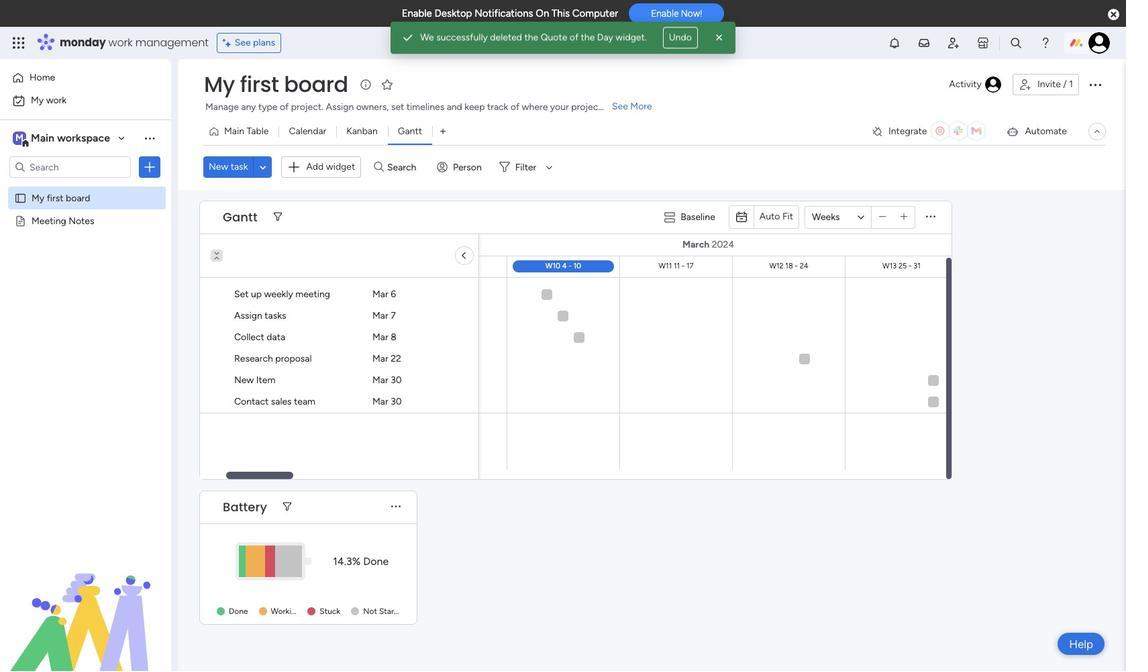 Task type: describe. For each thing, give the bounding box(es) containing it.
search everything image
[[1010, 36, 1023, 50]]

8
[[391, 332, 397, 343]]

Search in workspace field
[[28, 160, 112, 175]]

options image
[[143, 161, 156, 174]]

enable for enable now!
[[652, 8, 679, 19]]

mar for set up weekly meeting
[[373, 289, 389, 300]]

list box containing my first board
[[0, 184, 171, 413]]

new task
[[209, 161, 248, 173]]

enable now!
[[652, 8, 703, 19]]

see more
[[612, 101, 653, 112]]

meeting
[[32, 215, 66, 226]]

auto fit
[[760, 211, 794, 222]]

kanban
[[347, 126, 378, 137]]

mar for research proposal
[[373, 353, 389, 365]]

1 horizontal spatial of
[[511, 101, 520, 113]]

desktop
[[435, 7, 472, 19]]

table
[[247, 126, 269, 137]]

owners,
[[356, 101, 389, 113]]

invite members image
[[948, 36, 961, 50]]

my work
[[31, 95, 67, 106]]

1 vertical spatial assign
[[234, 310, 262, 322]]

calendar button
[[279, 121, 337, 142]]

lottie animation image
[[0, 536, 171, 672]]

v2 plus image
[[901, 212, 908, 222]]

home link
[[8, 67, 163, 89]]

10
[[574, 262, 582, 271]]

this
[[552, 7, 570, 19]]

notes
[[69, 215, 94, 226]]

w12   18 - 24
[[770, 262, 809, 271]]

and
[[447, 101, 463, 113]]

work for monday
[[109, 35, 133, 50]]

select product image
[[12, 36, 26, 50]]

march
[[683, 239, 710, 250]]

/
[[1064, 79, 1068, 90]]

meeting
[[296, 289, 330, 300]]

monday
[[60, 35, 106, 50]]

main workspace
[[31, 132, 110, 144]]

my inside option
[[31, 95, 44, 106]]

calendar
[[289, 126, 327, 137]]

not
[[363, 607, 377, 616]]

more dots image
[[392, 502, 401, 512]]

w13   25 - 31
[[883, 262, 921, 271]]

new for new task
[[209, 161, 229, 173]]

type
[[258, 101, 278, 113]]

up
[[251, 289, 262, 300]]

new item
[[234, 375, 276, 386]]

weekly
[[264, 289, 293, 300]]

where
[[522, 101, 548, 113]]

1 the from the left
[[525, 27, 539, 38]]

mar for contact sales team
[[373, 396, 389, 408]]

set
[[234, 289, 249, 300]]

w7   12 - 18
[[208, 262, 243, 271]]

22
[[391, 353, 401, 365]]

- for w11   11 - 17
[[682, 262, 685, 271]]

3
[[470, 262, 474, 271]]

auto
[[760, 211, 781, 222]]

0 vertical spatial assign
[[326, 101, 354, 113]]

v2 collapse up image
[[211, 255, 223, 263]]

main for main table
[[224, 126, 244, 137]]

- for w10   4 - 10
[[569, 262, 572, 271]]

workspace options image
[[143, 131, 156, 145]]

24
[[800, 262, 809, 271]]

work for my
[[46, 95, 67, 106]]

contact sales team
[[234, 396, 316, 408]]

7
[[391, 310, 396, 322]]

baseline button
[[660, 207, 724, 228]]

invite / 1
[[1038, 79, 1074, 90]]

we successfully deleted the quote of the day widget.
[[421, 27, 647, 38]]

mar for assign tasks
[[373, 310, 389, 322]]

v2 collapse down image
[[211, 245, 223, 254]]

data
[[267, 332, 285, 343]]

invite
[[1038, 79, 1062, 90]]

feb
[[441, 262, 453, 271]]

26
[[455, 262, 463, 271]]

more
[[631, 101, 653, 112]]

track
[[487, 101, 509, 113]]

home option
[[8, 67, 163, 89]]

my work option
[[8, 90, 163, 111]]

add view image
[[440, 127, 446, 137]]

workspace image
[[13, 131, 26, 146]]

filter
[[516, 162, 537, 173]]

see more link
[[611, 100, 654, 113]]

now!
[[682, 8, 703, 19]]

keep
[[465, 101, 485, 113]]

see plans button
[[217, 33, 281, 53]]

activity button
[[944, 74, 1008, 95]]

mar 30 for contact sales team
[[373, 396, 402, 408]]

see for see more
[[612, 101, 629, 112]]

gantt for gantt field
[[223, 209, 258, 225]]

integrate
[[889, 126, 928, 137]]

computer
[[573, 7, 619, 19]]

research
[[234, 353, 273, 365]]

0 vertical spatial first
[[240, 69, 279, 99]]

w13
[[883, 262, 897, 271]]

monday work management
[[60, 35, 209, 50]]

6
[[391, 289, 396, 300]]

person
[[453, 162, 482, 173]]

25
[[899, 262, 908, 271]]

w10
[[546, 262, 561, 271]]

on
[[303, 607, 312, 616]]

notifications
[[475, 7, 534, 19]]

my inside list box
[[32, 192, 44, 203]]

stands.
[[604, 101, 634, 113]]

collect data
[[234, 332, 285, 343]]

kanban button
[[337, 121, 388, 142]]



Task type: locate. For each thing, give the bounding box(es) containing it.
0 horizontal spatial main
[[31, 132, 54, 144]]

w7
[[208, 262, 219, 271]]

add widget
[[307, 161, 355, 173]]

31
[[914, 262, 921, 271]]

3 - from the left
[[569, 262, 572, 271]]

enable up the we
[[402, 7, 432, 19]]

undo button
[[663, 22, 698, 43]]

0 vertical spatial mar 30
[[373, 375, 402, 386]]

My first board field
[[201, 69, 352, 99]]

0 horizontal spatial done
[[229, 607, 248, 616]]

- for w7   12 - 18
[[230, 262, 233, 271]]

assign up collect
[[234, 310, 262, 322]]

option
[[0, 186, 171, 188]]

-
[[230, 262, 233, 271], [465, 262, 468, 271], [569, 262, 572, 271], [682, 262, 685, 271], [795, 262, 798, 271], [909, 262, 912, 271]]

february
[[194, 239, 232, 250]]

research proposal
[[234, 353, 312, 365]]

6 mar from the top
[[373, 396, 389, 408]]

board up project.
[[284, 69, 348, 99]]

of
[[570, 27, 579, 38], [280, 101, 289, 113], [511, 101, 520, 113]]

- left 24
[[795, 262, 798, 271]]

first up meeting
[[47, 192, 64, 203]]

the left day
[[581, 27, 595, 38]]

kendall parks image
[[1089, 32, 1111, 54]]

0 horizontal spatial see
[[235, 37, 251, 48]]

collapse board header image
[[1093, 126, 1103, 137]]

automate button
[[1002, 121, 1073, 142]]

gantt inside field
[[223, 209, 258, 225]]

1 horizontal spatial assign
[[326, 101, 354, 113]]

1 horizontal spatial done
[[364, 555, 389, 568]]

main for main workspace
[[31, 132, 54, 144]]

0 horizontal spatial 18
[[235, 262, 243, 271]]

see inside button
[[235, 37, 251, 48]]

1 - from the left
[[230, 262, 233, 271]]

my first board
[[204, 69, 348, 99], [32, 192, 90, 203]]

2024
[[712, 239, 735, 250]]

0 horizontal spatial first
[[47, 192, 64, 203]]

main content
[[0, 190, 1127, 672]]

14.3% done
[[333, 555, 389, 568]]

the down on
[[525, 27, 539, 38]]

contact
[[234, 396, 269, 408]]

work inside option
[[46, 95, 67, 106]]

invite / 1 button
[[1013, 74, 1080, 95]]

new inside main content
[[234, 375, 254, 386]]

new for new item
[[234, 375, 254, 386]]

- left 31
[[909, 262, 912, 271]]

4 - from the left
[[682, 262, 685, 271]]

main right workspace 'icon'
[[31, 132, 54, 144]]

on
[[536, 7, 550, 19]]

12
[[221, 262, 228, 271]]

angle right image
[[463, 250, 466, 262]]

1 horizontal spatial my first board
[[204, 69, 348, 99]]

notifications image
[[888, 36, 902, 50]]

1 horizontal spatial board
[[284, 69, 348, 99]]

first
[[240, 69, 279, 99], [47, 192, 64, 203]]

not started
[[363, 607, 406, 616]]

1 horizontal spatial see
[[612, 101, 629, 112]]

assign right project.
[[326, 101, 354, 113]]

project.
[[291, 101, 324, 113]]

0 vertical spatial new
[[209, 161, 229, 173]]

mar 30 for new item
[[373, 375, 402, 386]]

my first board inside list box
[[32, 192, 90, 203]]

done right '14.3%'
[[364, 555, 389, 568]]

sales
[[271, 396, 292, 408]]

my
[[204, 69, 235, 99], [31, 95, 44, 106], [32, 192, 44, 203]]

close image
[[713, 26, 726, 39]]

0 horizontal spatial my first board
[[32, 192, 90, 203]]

my work link
[[8, 90, 163, 111]]

main inside main table button
[[224, 126, 244, 137]]

work down home
[[46, 95, 67, 106]]

6 - from the left
[[909, 262, 912, 271]]

integrate button
[[866, 118, 996, 146]]

filter button
[[494, 157, 558, 178]]

1 horizontal spatial gantt
[[398, 126, 422, 137]]

0 horizontal spatial assign
[[234, 310, 262, 322]]

widget.
[[616, 27, 647, 38]]

mar 6
[[373, 289, 396, 300]]

Battery field
[[220, 499, 271, 516]]

more dots image
[[927, 212, 936, 222]]

help button
[[1059, 633, 1105, 655]]

0 vertical spatial gantt
[[398, 126, 422, 137]]

baseline
[[681, 212, 716, 223]]

new left task
[[209, 161, 229, 173]]

0 vertical spatial done
[[364, 555, 389, 568]]

- right 4
[[569, 262, 572, 271]]

see
[[235, 37, 251, 48], [612, 101, 629, 112]]

person button
[[432, 157, 490, 178]]

main content containing gantt
[[0, 190, 1127, 672]]

work right monday
[[109, 35, 133, 50]]

w9   feb 26 - 3
[[428, 262, 474, 271]]

assign
[[326, 101, 354, 113], [234, 310, 262, 322]]

of right the track
[[511, 101, 520, 113]]

0 horizontal spatial new
[[209, 161, 229, 173]]

main
[[224, 126, 244, 137], [31, 132, 54, 144]]

auto fit button
[[755, 206, 799, 228]]

main table button
[[203, 121, 279, 142]]

it
[[314, 607, 319, 616]]

0 horizontal spatial enable
[[402, 7, 432, 19]]

1 vertical spatial new
[[234, 375, 254, 386]]

gantt down the manage any type of project. assign owners, set timelines and keep track of where your project stands.
[[398, 126, 422, 137]]

2 18 from the left
[[786, 262, 794, 271]]

of right type
[[280, 101, 289, 113]]

first up type
[[240, 69, 279, 99]]

my first board up type
[[204, 69, 348, 99]]

1 vertical spatial mar 30
[[373, 396, 402, 408]]

2 the from the left
[[581, 27, 595, 38]]

done left working
[[229, 607, 248, 616]]

angle down image
[[260, 162, 266, 172]]

enable desktop notifications on this computer
[[402, 7, 619, 19]]

1 horizontal spatial new
[[234, 375, 254, 386]]

1 vertical spatial done
[[229, 607, 248, 616]]

17
[[687, 262, 694, 271]]

my right public board icon
[[32, 192, 44, 203]]

options image
[[1088, 77, 1104, 93]]

Search field
[[384, 158, 424, 177]]

board up notes
[[66, 192, 90, 203]]

manage any type of project. assign owners, set timelines and keep track of where your project stands.
[[206, 101, 634, 113]]

0 vertical spatial see
[[235, 37, 251, 48]]

any
[[241, 101, 256, 113]]

started
[[379, 607, 406, 616]]

public board image
[[14, 214, 27, 227]]

2 - from the left
[[465, 262, 468, 271]]

we
[[421, 27, 434, 38]]

monday marketplace image
[[977, 36, 991, 50]]

add
[[307, 161, 324, 173]]

5 mar from the top
[[373, 375, 389, 386]]

see left more
[[612, 101, 629, 112]]

- left 3
[[465, 262, 468, 271]]

v2 minus image
[[880, 212, 887, 222]]

- right the 12
[[230, 262, 233, 271]]

0 vertical spatial board
[[284, 69, 348, 99]]

widget
[[326, 161, 355, 173]]

0 vertical spatial 30
[[391, 375, 402, 386]]

1 vertical spatial first
[[47, 192, 64, 203]]

1 horizontal spatial work
[[109, 35, 133, 50]]

18 right the 12
[[235, 262, 243, 271]]

0 horizontal spatial board
[[66, 192, 90, 203]]

new left "item"
[[234, 375, 254, 386]]

1 mar 30 from the top
[[373, 375, 402, 386]]

3 mar from the top
[[373, 332, 389, 343]]

0 horizontal spatial gantt
[[223, 209, 258, 225]]

mar for new item
[[373, 375, 389, 386]]

0 vertical spatial work
[[109, 35, 133, 50]]

1 18 from the left
[[235, 262, 243, 271]]

alert
[[391, 17, 736, 49]]

0 horizontal spatial of
[[280, 101, 289, 113]]

gantt for "gantt" button
[[398, 126, 422, 137]]

mar for collect data
[[373, 332, 389, 343]]

2 mar from the top
[[373, 310, 389, 322]]

v2 search image
[[374, 160, 384, 175]]

11
[[674, 262, 680, 271]]

see left the plans
[[235, 37, 251, 48]]

0 horizontal spatial the
[[525, 27, 539, 38]]

1 vertical spatial my first board
[[32, 192, 90, 203]]

enable inside enable now! button
[[652, 8, 679, 19]]

2 mar 30 from the top
[[373, 396, 402, 408]]

2 30 from the top
[[391, 396, 402, 408]]

2 horizontal spatial of
[[570, 27, 579, 38]]

my first board up the meeting notes
[[32, 192, 90, 203]]

1 vertical spatial see
[[612, 101, 629, 112]]

deleted
[[490, 27, 522, 38]]

- for w12   18 - 24
[[795, 262, 798, 271]]

14.3%
[[333, 555, 361, 568]]

new task button
[[203, 157, 253, 178]]

enable up undo
[[652, 8, 679, 19]]

gantt inside button
[[398, 126, 422, 137]]

0 horizontal spatial work
[[46, 95, 67, 106]]

home
[[30, 72, 55, 83]]

mar 30
[[373, 375, 402, 386], [373, 396, 402, 408]]

1 horizontal spatial enable
[[652, 8, 679, 19]]

enable now! button
[[629, 4, 725, 24]]

1 vertical spatial 30
[[391, 396, 402, 408]]

new
[[209, 161, 229, 173], [234, 375, 254, 386]]

march 2024
[[683, 239, 735, 250]]

see plans
[[235, 37, 275, 48]]

board inside list box
[[66, 192, 90, 203]]

18 right w12
[[786, 262, 794, 271]]

1 horizontal spatial 18
[[786, 262, 794, 271]]

gantt
[[398, 126, 422, 137], [223, 209, 258, 225]]

working on it
[[271, 607, 319, 616]]

your
[[551, 101, 569, 113]]

1 vertical spatial board
[[66, 192, 90, 203]]

of right quote
[[570, 27, 579, 38]]

add to favorites image
[[381, 78, 394, 91]]

alert containing we successfully deleted the quote of the day widget.
[[391, 17, 736, 49]]

help
[[1070, 638, 1094, 651]]

Gantt field
[[220, 209, 261, 226]]

- right 11
[[682, 262, 685, 271]]

1 horizontal spatial main
[[224, 126, 244, 137]]

public board image
[[14, 191, 27, 204]]

- for w13   25 - 31
[[909, 262, 912, 271]]

1 30 from the top
[[391, 375, 402, 386]]

mar 8
[[373, 332, 397, 343]]

arrow down image
[[541, 159, 558, 175]]

1 horizontal spatial first
[[240, 69, 279, 99]]

30 for new item
[[391, 375, 402, 386]]

main left table
[[224, 126, 244, 137]]

management
[[135, 35, 209, 50]]

successfully
[[437, 27, 488, 38]]

update feed image
[[918, 36, 931, 50]]

1 mar from the top
[[373, 289, 389, 300]]

1 vertical spatial work
[[46, 95, 67, 106]]

set
[[391, 101, 405, 113]]

4 mar from the top
[[373, 353, 389, 365]]

5 - from the left
[[795, 262, 798, 271]]

see for see plans
[[235, 37, 251, 48]]

gantt button
[[388, 121, 432, 142]]

tasks
[[265, 310, 286, 322]]

new inside new task button
[[209, 161, 229, 173]]

1 horizontal spatial the
[[581, 27, 595, 38]]

automate
[[1026, 126, 1068, 137]]

activity
[[950, 79, 982, 90]]

my up manage
[[204, 69, 235, 99]]

1 vertical spatial gantt
[[223, 209, 258, 225]]

0 vertical spatial my first board
[[204, 69, 348, 99]]

gantt up february
[[223, 209, 258, 225]]

help image
[[1040, 36, 1053, 50]]

timelines
[[407, 101, 445, 113]]

30 for contact sales team
[[391, 396, 402, 408]]

collect
[[234, 332, 265, 343]]

list box
[[0, 184, 171, 413]]

enable for enable desktop notifications on this computer
[[402, 7, 432, 19]]

w11   11 - 17
[[659, 262, 694, 271]]

main inside workspace selection element
[[31, 132, 54, 144]]

workspace selection element
[[13, 130, 112, 148]]

plans
[[253, 37, 275, 48]]

the
[[525, 27, 539, 38], [581, 27, 595, 38]]

show board description image
[[358, 78, 374, 91]]

m
[[15, 132, 23, 144]]

meeting notes
[[32, 215, 94, 226]]

my down home
[[31, 95, 44, 106]]

stuck
[[320, 607, 341, 616]]

dapulse close image
[[1109, 8, 1120, 21]]

lottie animation element
[[0, 536, 171, 672]]



Task type: vqa. For each thing, say whether or not it's contained in the screenshot.
Date
no



